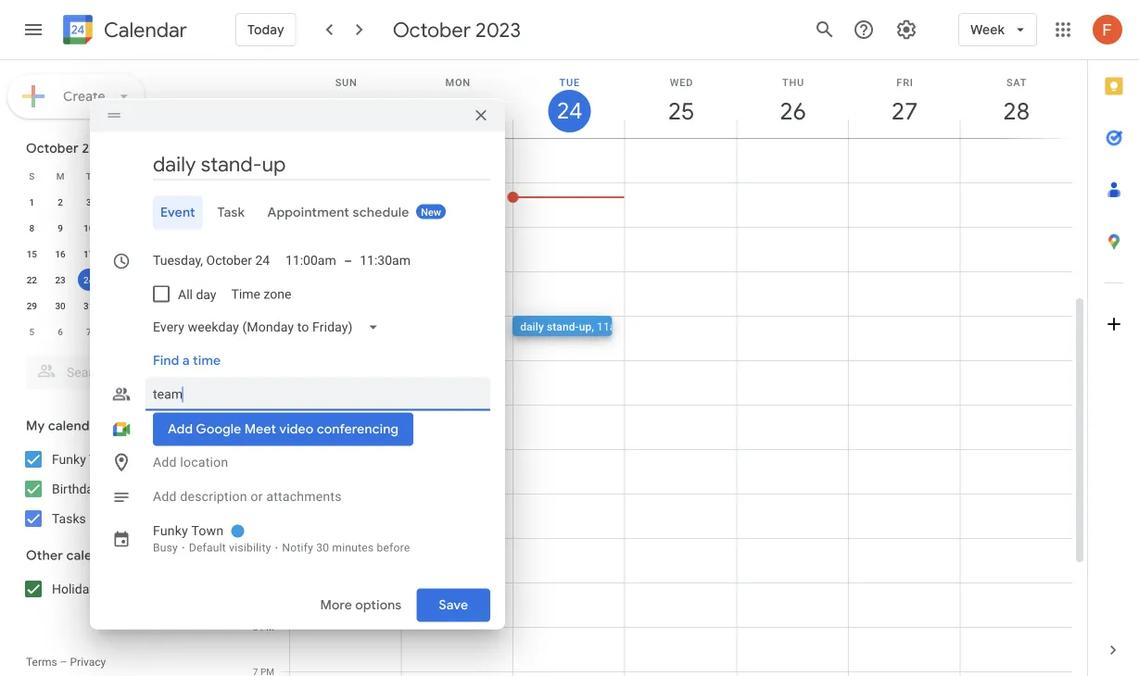 Task type: describe. For each thing, give the bounding box(es) containing it.
thu
[[782, 76, 805, 88]]

1 horizontal spatial tab list
[[1088, 60, 1139, 625]]

1 for 1
[[29, 197, 34, 208]]

november 11 element
[[192, 321, 214, 343]]

13 element
[[163, 217, 185, 239]]

3 for 3 pm
[[253, 489, 258, 500]]

tue
[[560, 76, 580, 88]]

my calendars list
[[4, 445, 230, 534]]

23 link
[[437, 90, 479, 133]]

row containing 29
[[18, 293, 217, 319]]

11 for 11 am
[[248, 311, 258, 322]]

26 column header
[[736, 60, 849, 138]]

states
[[159, 582, 196, 597]]

add location
[[153, 455, 228, 470]]

1 vertical spatial 2023
[[82, 140, 113, 157]]

minutes
[[332, 542, 374, 555]]

find a time button
[[146, 344, 228, 378]]

15 element
[[21, 243, 43, 265]]

14
[[197, 223, 208, 234]]

pm for 1 pm
[[260, 400, 274, 411]]

25 link
[[660, 90, 703, 133]]

all day
[[178, 287, 216, 302]]

to element
[[344, 253, 352, 269]]

1 pm
[[253, 400, 274, 411]]

12 element
[[135, 217, 157, 239]]

Search for people text field
[[37, 356, 200, 389]]

appointment
[[267, 204, 349, 221]]

stand-
[[547, 320, 579, 333]]

31
[[84, 300, 94, 312]]

7 for 7 am
[[253, 133, 258, 144]]

6 pm
[[253, 622, 274, 633]]

november 7 element
[[78, 321, 100, 343]]

2 for 2 pm
[[253, 444, 258, 455]]

23 column header
[[401, 60, 514, 138]]

november 3 element
[[163, 295, 185, 317]]

before
[[377, 542, 410, 555]]

1 vertical spatial 7
[[200, 197, 205, 208]]

am for 11 am
[[260, 311, 274, 322]]

22 column header
[[289, 60, 402, 138]]

23 inside 23 element
[[55, 274, 66, 286]]

4 pm
[[253, 533, 274, 544]]

zone
[[264, 287, 291, 302]]

2 for 2
[[58, 197, 63, 208]]

in
[[105, 582, 116, 597]]

pm for 2 pm
[[260, 444, 274, 455]]

1 vertical spatial funky
[[153, 524, 188, 539]]

privacy
[[70, 656, 106, 669]]

0 vertical spatial 2023
[[476, 17, 521, 43]]

task button
[[210, 196, 253, 229]]

24 link
[[548, 90, 591, 133]]

am for 9 am
[[260, 222, 274, 233]]

today button
[[235, 7, 296, 52]]

row containing s
[[18, 163, 217, 189]]

16
[[55, 248, 66, 260]]

1 horizontal spatial 30
[[316, 542, 329, 555]]

9 for 9
[[58, 223, 63, 234]]

0 horizontal spatial 5
[[29, 326, 34, 337]]

row containing 1
[[18, 189, 217, 215]]

funky town inside my calendars list
[[52, 452, 120, 467]]

mon 23
[[443, 76, 471, 127]]

25 inside row
[[112, 274, 123, 286]]

terms
[[26, 656, 57, 669]]

0 vertical spatial –
[[344, 253, 352, 269]]

27 element
[[163, 269, 185, 291]]

event
[[160, 204, 195, 221]]

30 inside row
[[55, 300, 66, 312]]

find
[[153, 353, 179, 369]]

pm for 3 pm
[[260, 489, 274, 500]]

3 pm
[[253, 489, 274, 500]]

gmt-06
[[243, 123, 274, 134]]

Guests text field
[[153, 378, 483, 411]]

1 horizontal spatial town
[[191, 524, 224, 539]]

23 inside mon 23
[[443, 96, 470, 127]]

default
[[189, 542, 226, 555]]

9 am
[[253, 222, 274, 233]]

create button
[[7, 74, 145, 119]]

fri 27
[[890, 76, 917, 127]]

20 element
[[163, 243, 185, 265]]

13
[[169, 223, 179, 234]]

busy
[[153, 542, 178, 555]]

am for 8 am
[[260, 177, 274, 188]]

10 am
[[248, 266, 274, 277]]

location
[[180, 455, 228, 470]]

wed 25
[[667, 76, 694, 127]]

11am
[[597, 320, 626, 333]]

row group containing 1
[[18, 189, 217, 345]]

sun 22
[[332, 76, 358, 127]]

8 am
[[253, 177, 274, 188]]

terms link
[[26, 656, 57, 669]]

22 element
[[21, 269, 43, 291]]

29 element
[[21, 295, 43, 317]]

add for add location
[[153, 455, 177, 470]]

privacy link
[[70, 656, 106, 669]]

11 am
[[248, 311, 274, 322]]

24 column header
[[513, 60, 626, 138]]

row containing 15
[[18, 241, 217, 267]]

11 for 11
[[197, 326, 208, 337]]

26 link
[[772, 90, 815, 133]]

25 element
[[106, 269, 128, 291]]

sat
[[1007, 76, 1027, 88]]

31 element
[[78, 295, 100, 317]]

event button
[[153, 196, 203, 229]]

9 for 9 am
[[253, 222, 258, 233]]

0 vertical spatial october
[[393, 17, 471, 43]]

gmt-
[[243, 123, 264, 134]]

calendar
[[104, 17, 187, 43]]

appointment schedule
[[267, 204, 409, 221]]

time
[[231, 287, 260, 302]]

my calendars button
[[4, 412, 230, 441]]

add description or attachments
[[153, 490, 342, 505]]

24 inside column header
[[556, 96, 581, 126]]

18 element
[[106, 243, 128, 265]]

task
[[218, 204, 245, 221]]

week
[[971, 21, 1005, 38]]

tue 24
[[556, 76, 581, 126]]

default visibility
[[189, 542, 271, 555]]

holidays in united states
[[52, 582, 196, 597]]

day
[[196, 287, 216, 302]]

t
[[86, 171, 92, 182]]

0 horizontal spatial october
[[26, 140, 79, 157]]

am for 10 am
[[260, 266, 274, 277]]

time zone
[[231, 287, 291, 302]]

22 inside column header
[[332, 96, 358, 127]]

26 element
[[135, 269, 157, 291]]

up
[[579, 320, 592, 333]]

2 pm
[[253, 444, 274, 455]]

1 horizontal spatial funky town
[[153, 524, 224, 539]]

attachments
[[266, 490, 342, 505]]

27 inside row
[[169, 274, 179, 286]]

24 inside cell
[[84, 274, 94, 286]]

8 for 8
[[29, 223, 34, 234]]

22 inside row
[[27, 274, 37, 286]]

12
[[140, 223, 151, 234]]

am for 7 am
[[260, 133, 274, 144]]



Task type: vqa. For each thing, say whether or not it's contained in the screenshot.


Task type: locate. For each thing, give the bounding box(es) containing it.
28 inside 28 column header
[[1002, 96, 1029, 127]]

1 vertical spatial 24
[[84, 274, 94, 286]]

8 for 8 am
[[253, 177, 258, 188]]

10 up 17
[[84, 223, 94, 234]]

0 horizontal spatial funky
[[52, 452, 86, 467]]

8 inside row
[[29, 223, 34, 234]]

funky up birthdays
[[52, 452, 86, 467]]

0 horizontal spatial 9
[[58, 223, 63, 234]]

1 vertical spatial 8
[[29, 223, 34, 234]]

0 horizontal spatial funky town
[[52, 452, 120, 467]]

27 column header
[[848, 60, 961, 138]]

calendars
[[48, 418, 109, 435], [66, 548, 127, 565]]

town inside my calendars list
[[89, 452, 120, 467]]

grid containing 22
[[237, 60, 1087, 677]]

row group
[[18, 189, 217, 345]]

0 vertical spatial town
[[89, 452, 120, 467]]

17 element
[[78, 243, 100, 265]]

daily stand-up , 11am
[[520, 320, 626, 333]]

thursday column header
[[132, 163, 160, 189]]

27 link
[[884, 90, 926, 133]]

28 up day
[[197, 274, 208, 286]]

17
[[84, 248, 94, 260]]

26
[[779, 96, 805, 127]]

1 vertical spatial 6
[[58, 326, 63, 337]]

3 row from the top
[[18, 215, 217, 241]]

2023 up the t at the top left
[[82, 140, 113, 157]]

am down time zone
[[260, 311, 274, 322]]

9 right task button
[[253, 222, 258, 233]]

2 inside row
[[58, 197, 63, 208]]

holidays
[[52, 582, 102, 597]]

1 horizontal spatial s
[[200, 171, 205, 182]]

7 row from the top
[[18, 319, 217, 345]]

terms – privacy
[[26, 656, 106, 669]]

schedule
[[353, 204, 409, 221]]

1 inside 'october 2023' grid
[[29, 197, 34, 208]]

1 vertical spatial 22
[[27, 274, 37, 286]]

0 vertical spatial 28
[[1002, 96, 1029, 127]]

23 down mon
[[443, 96, 470, 127]]

1 horizontal spatial funky
[[153, 524, 188, 539]]

pm right 4
[[260, 533, 274, 544]]

8 up 15 element
[[29, 223, 34, 234]]

am up 9 am
[[260, 177, 274, 188]]

2 horizontal spatial 10
[[248, 266, 258, 277]]

0 horizontal spatial 28
[[197, 274, 208, 286]]

funky town up the default
[[153, 524, 224, 539]]

row containing 8
[[18, 215, 217, 241]]

,
[[592, 320, 594, 333]]

am up time zone
[[260, 266, 274, 277]]

s left "m"
[[29, 171, 35, 182]]

7 down 31 element
[[86, 326, 91, 337]]

21 element
[[192, 243, 214, 265]]

6 down 30 element
[[58, 326, 63, 337]]

week button
[[959, 7, 1037, 52]]

25 down the wed
[[667, 96, 693, 127]]

0 vertical spatial funky
[[52, 452, 86, 467]]

7 left "06"
[[253, 133, 258, 144]]

10 for 10 am
[[248, 266, 258, 277]]

1 vertical spatial 10
[[248, 266, 258, 277]]

0 horizontal spatial 30
[[55, 300, 66, 312]]

23 element
[[49, 269, 71, 291]]

1 vertical spatial 3
[[253, 489, 258, 500]]

3 up 10 element
[[86, 197, 91, 208]]

row
[[18, 163, 217, 189], [18, 189, 217, 215], [18, 215, 217, 241], [18, 241, 217, 267], [18, 267, 217, 293], [18, 293, 217, 319], [18, 319, 217, 345]]

1 horizontal spatial 6
[[172, 197, 177, 208]]

1 vertical spatial 2
[[253, 444, 258, 455]]

1 pm from the top
[[260, 400, 274, 411]]

grid
[[237, 60, 1087, 677]]

0 vertical spatial 2
[[58, 197, 63, 208]]

9 inside row
[[58, 223, 63, 234]]

1 horizontal spatial 3
[[253, 489, 258, 500]]

1 up 2 pm
[[253, 400, 258, 411]]

1 am from the top
[[260, 133, 274, 144]]

pm down visibility
[[260, 622, 274, 633]]

None field
[[146, 311, 394, 344]]

fri
[[897, 76, 914, 88]]

tab list containing event
[[105, 196, 490, 229]]

1 horizontal spatial 25
[[667, 96, 693, 127]]

am up '8 am'
[[260, 133, 274, 144]]

s
[[29, 171, 35, 182], [200, 171, 205, 182]]

visibility
[[229, 542, 271, 555]]

sat 28
[[1002, 76, 1029, 127]]

0 horizontal spatial 8
[[29, 223, 34, 234]]

calendars for other calendars
[[66, 548, 127, 565]]

2 pm from the top
[[260, 444, 274, 455]]

1 vertical spatial 5
[[29, 326, 34, 337]]

25
[[667, 96, 693, 127], [112, 274, 123, 286]]

october 2023 grid
[[18, 163, 217, 345]]

a
[[182, 353, 190, 369]]

0 horizontal spatial 22
[[27, 274, 37, 286]]

7 for november 7 element
[[86, 326, 91, 337]]

6 up 13 element
[[172, 197, 177, 208]]

19 element
[[135, 243, 157, 265]]

new element
[[416, 204, 446, 219]]

1 vertical spatial 27
[[169, 274, 179, 286]]

24 up 31
[[84, 274, 94, 286]]

1 vertical spatial 25
[[112, 274, 123, 286]]

5 down 29 element
[[29, 326, 34, 337]]

0 horizontal spatial 1
[[29, 197, 34, 208]]

add left location
[[153, 455, 177, 470]]

1 horizontal spatial 2023
[[476, 17, 521, 43]]

0 horizontal spatial 25
[[112, 274, 123, 286]]

tab list
[[1088, 60, 1139, 625], [105, 196, 490, 229]]

1 horizontal spatial 22
[[332, 96, 358, 127]]

1 row from the top
[[18, 163, 217, 189]]

pm for 4 pm
[[260, 533, 274, 544]]

2 vertical spatial 10
[[169, 326, 179, 337]]

other calendars button
[[4, 541, 230, 571]]

25 column header
[[625, 60, 737, 138]]

f
[[172, 171, 177, 182]]

add
[[153, 455, 177, 470], [153, 490, 177, 505]]

birthdays
[[52, 482, 106, 497]]

1 horizontal spatial 1
[[253, 400, 258, 411]]

november 2 element
[[135, 295, 157, 317]]

0 vertical spatial funky town
[[52, 452, 120, 467]]

1 horizontal spatial 7
[[200, 197, 205, 208]]

10
[[84, 223, 94, 234], [248, 266, 258, 277], [169, 326, 179, 337]]

2023 up 23 column header
[[476, 17, 521, 43]]

30 down 23 element
[[55, 300, 66, 312]]

2 am from the top
[[260, 177, 274, 188]]

24 down tue
[[556, 96, 581, 126]]

1 vertical spatial –
[[60, 656, 67, 669]]

calendars inside dropdown button
[[48, 418, 109, 435]]

calendar heading
[[100, 17, 187, 43]]

1 horizontal spatial 9
[[253, 222, 258, 233]]

0 horizontal spatial 7
[[86, 326, 91, 337]]

or
[[251, 490, 263, 505]]

1 up 15 element
[[29, 197, 34, 208]]

am
[[260, 133, 274, 144], [260, 177, 274, 188], [260, 222, 274, 233], [260, 266, 274, 277], [260, 311, 274, 322]]

6 for november 6 element
[[58, 326, 63, 337]]

add for add description or attachments
[[153, 490, 177, 505]]

0 horizontal spatial s
[[29, 171, 35, 182]]

0 horizontal spatial 6
[[58, 326, 63, 337]]

–
[[344, 253, 352, 269], [60, 656, 67, 669]]

october 2023
[[393, 17, 521, 43], [26, 140, 113, 157]]

5 pm from the top
[[260, 622, 274, 633]]

0 horizontal spatial 27
[[169, 274, 179, 286]]

main drawer image
[[22, 19, 45, 41]]

1 vertical spatial 1
[[253, 400, 258, 411]]

1 vertical spatial 11
[[197, 326, 208, 337]]

30
[[55, 300, 66, 312], [316, 542, 329, 555]]

8
[[253, 177, 258, 188], [29, 223, 34, 234]]

1 horizontal spatial –
[[344, 253, 352, 269]]

10 for 10 element
[[84, 223, 94, 234]]

– right the start time text field
[[344, 253, 352, 269]]

30 element
[[49, 295, 71, 317]]

3 am from the top
[[260, 222, 274, 233]]

3 right description
[[253, 489, 258, 500]]

0 horizontal spatial 11
[[197, 326, 208, 337]]

2 down "m"
[[58, 197, 63, 208]]

calendar element
[[59, 11, 187, 52]]

thu 26
[[779, 76, 805, 127]]

0 vertical spatial october 2023
[[393, 17, 521, 43]]

calendars inside dropdown button
[[66, 548, 127, 565]]

22 up 29
[[27, 274, 37, 286]]

7 up the 14 element
[[200, 197, 205, 208]]

4
[[253, 533, 258, 544]]

0 horizontal spatial 2023
[[82, 140, 113, 157]]

0 vertical spatial 23
[[443, 96, 470, 127]]

2
[[58, 197, 63, 208], [253, 444, 258, 455]]

tasks
[[52, 511, 86, 527]]

End time text field
[[360, 250, 411, 272]]

10 up time
[[248, 266, 258, 277]]

october up mon
[[393, 17, 471, 43]]

november 9 element
[[135, 321, 157, 343]]

funky inside my calendars list
[[52, 452, 86, 467]]

0 vertical spatial calendars
[[48, 418, 109, 435]]

3 pm from the top
[[260, 489, 274, 500]]

calendars right my
[[48, 418, 109, 435]]

28
[[1002, 96, 1029, 127], [197, 274, 208, 286]]

10 element
[[78, 217, 100, 239]]

0 vertical spatial 24
[[556, 96, 581, 126]]

27 inside column header
[[890, 96, 917, 127]]

united
[[119, 582, 156, 597]]

11 down time
[[248, 311, 258, 322]]

5 row from the top
[[18, 267, 217, 293]]

1 vertical spatial 28
[[197, 274, 208, 286]]

2 up 3 pm
[[253, 444, 258, 455]]

1 horizontal spatial 2
[[253, 444, 258, 455]]

mon
[[445, 76, 471, 88]]

1 vertical spatial 23
[[55, 274, 66, 286]]

0 vertical spatial 6
[[172, 197, 177, 208]]

1 vertical spatial october 2023
[[26, 140, 113, 157]]

0 vertical spatial 10
[[84, 223, 94, 234]]

1 horizontal spatial 24
[[556, 96, 581, 126]]

1 for 1 pm
[[253, 400, 258, 411]]

11
[[248, 311, 258, 322], [197, 326, 208, 337]]

3 for 3
[[86, 197, 91, 208]]

4 pm from the top
[[260, 533, 274, 544]]

3 inside row
[[86, 197, 91, 208]]

2 row from the top
[[18, 189, 217, 215]]

15
[[27, 248, 37, 260]]

0 vertical spatial 27
[[890, 96, 917, 127]]

october up "m"
[[26, 140, 79, 157]]

22 down sun
[[332, 96, 358, 127]]

0 vertical spatial add
[[153, 455, 177, 470]]

8 up 9 am
[[253, 177, 258, 188]]

2023
[[476, 17, 521, 43], [82, 140, 113, 157]]

0 horizontal spatial tab list
[[105, 196, 490, 229]]

0 vertical spatial 8
[[253, 177, 258, 188]]

10 down november 3 element
[[169, 326, 179, 337]]

daily
[[520, 320, 544, 333]]

town up the default
[[191, 524, 224, 539]]

funky town
[[52, 452, 120, 467], [153, 524, 224, 539]]

9 up 16 'element'
[[58, 223, 63, 234]]

27 down fri
[[890, 96, 917, 127]]

time zone button
[[224, 278, 299, 311]]

24 cell
[[75, 267, 103, 293]]

today
[[248, 21, 284, 38]]

1 vertical spatial add
[[153, 490, 177, 505]]

1 horizontal spatial 28
[[1002, 96, 1029, 127]]

4 am from the top
[[260, 266, 274, 277]]

0 vertical spatial 1
[[29, 197, 34, 208]]

pm for 6 pm
[[260, 622, 274, 633]]

my
[[26, 418, 45, 435]]

row containing 5
[[18, 319, 217, 345]]

0 vertical spatial 25
[[667, 96, 693, 127]]

1 add from the top
[[153, 455, 177, 470]]

2 horizontal spatial 7
[[253, 133, 258, 144]]

28 down 'sat'
[[1002, 96, 1029, 127]]

0 vertical spatial 7
[[253, 133, 258, 144]]

november 10 element
[[163, 321, 185, 343]]

1 horizontal spatial october 2023
[[393, 17, 521, 43]]

Add title text field
[[153, 151, 490, 178]]

29
[[27, 300, 37, 312]]

all
[[178, 287, 193, 302]]

14 element
[[192, 217, 214, 239]]

27 up the all
[[169, 274, 179, 286]]

11 inside "element"
[[197, 326, 208, 337]]

time
[[193, 353, 221, 369]]

november 6 element
[[49, 321, 71, 343]]

4 row from the top
[[18, 241, 217, 267]]

1 horizontal spatial 10
[[169, 326, 179, 337]]

28 element
[[192, 269, 214, 291]]

1 vertical spatial 30
[[316, 542, 329, 555]]

new
[[421, 207, 441, 218]]

1 horizontal spatial 8
[[253, 177, 258, 188]]

m
[[56, 171, 64, 182]]

november 4 element
[[192, 295, 214, 317]]

0 horizontal spatial 2
[[58, 197, 63, 208]]

Start date text field
[[153, 250, 271, 272]]

0 vertical spatial 3
[[86, 197, 91, 208]]

0 vertical spatial 5
[[143, 197, 148, 208]]

add down "add location"
[[153, 490, 177, 505]]

notify
[[282, 542, 313, 555]]

5 up 12 element
[[143, 197, 148, 208]]

calendars up in
[[66, 548, 127, 565]]

11 down the november 4 element
[[197, 326, 208, 337]]

25 inside wed 25
[[667, 96, 693, 127]]

s right f
[[200, 171, 205, 182]]

06
[[264, 123, 274, 134]]

7 am
[[253, 133, 274, 144]]

0 horizontal spatial 23
[[55, 274, 66, 286]]

6 down visibility
[[253, 622, 258, 633]]

– right terms
[[60, 656, 67, 669]]

november 5 element
[[21, 321, 43, 343]]

24
[[556, 96, 581, 126], [84, 274, 94, 286]]

notify 30 minutes before
[[282, 542, 410, 555]]

1 vertical spatial funky town
[[153, 524, 224, 539]]

am right task button
[[260, 222, 274, 233]]

0 horizontal spatial 24
[[84, 274, 94, 286]]

other
[[26, 548, 63, 565]]

2 horizontal spatial 6
[[253, 622, 258, 633]]

funky town up birthdays
[[52, 452, 120, 467]]

1 horizontal spatial 11
[[248, 311, 258, 322]]

1 horizontal spatial 5
[[143, 197, 148, 208]]

1 vertical spatial calendars
[[66, 548, 127, 565]]

october 2023 up mon
[[393, 17, 521, 43]]

calendars for my calendars
[[48, 418, 109, 435]]

23 down 16
[[55, 274, 66, 286]]

30 right 'notify'
[[316, 542, 329, 555]]

0 vertical spatial 22
[[332, 96, 358, 127]]

1 s from the left
[[29, 171, 35, 182]]

Start time text field
[[286, 250, 337, 272]]

1 horizontal spatial 23
[[443, 96, 470, 127]]

pm up '4 pm'
[[260, 489, 274, 500]]

pm up 2 pm
[[260, 400, 274, 411]]

description
[[180, 490, 247, 505]]

21
[[197, 248, 208, 260]]

5 am from the top
[[260, 311, 274, 322]]

0 horizontal spatial –
[[60, 656, 67, 669]]

1 horizontal spatial 27
[[890, 96, 917, 127]]

25 down 18
[[112, 274, 123, 286]]

2 vertical spatial 6
[[253, 622, 258, 633]]

pm
[[260, 400, 274, 411], [260, 444, 274, 455], [260, 489, 274, 500], [260, 533, 274, 544], [260, 622, 274, 633]]

find a time
[[153, 353, 221, 369]]

6 row from the top
[[18, 293, 217, 319]]

0 vertical spatial 30
[[55, 300, 66, 312]]

wed
[[670, 76, 694, 88]]

2 add from the top
[[153, 490, 177, 505]]

28 column header
[[960, 60, 1073, 138]]

town down my calendars dropdown button
[[89, 452, 120, 467]]

7 inside november 7 element
[[86, 326, 91, 337]]

6 for 6 pm
[[253, 622, 258, 633]]

None search field
[[0, 349, 230, 389]]

0 horizontal spatial 10
[[84, 223, 94, 234]]

24, today element
[[78, 269, 100, 291]]

20
[[169, 248, 179, 260]]

sun
[[335, 76, 358, 88]]

2 s from the left
[[200, 171, 205, 182]]

22 link
[[325, 90, 367, 133]]

0 horizontal spatial 3
[[86, 197, 91, 208]]

october 2023 up "m"
[[26, 140, 113, 157]]

0 horizontal spatial october 2023
[[26, 140, 113, 157]]

row containing 22
[[18, 267, 217, 293]]

funky up busy
[[153, 524, 188, 539]]

settings menu image
[[896, 19, 918, 41]]

9
[[253, 222, 258, 233], [58, 223, 63, 234]]

22
[[332, 96, 358, 127], [27, 274, 37, 286]]

16 element
[[49, 243, 71, 265]]

1 horizontal spatial october
[[393, 17, 471, 43]]

10 for november 10 element
[[169, 326, 179, 337]]

create
[[63, 88, 106, 105]]

pm up 3 pm
[[260, 444, 274, 455]]

2 vertical spatial 7
[[86, 326, 91, 337]]

28 inside row
[[197, 274, 208, 286]]



